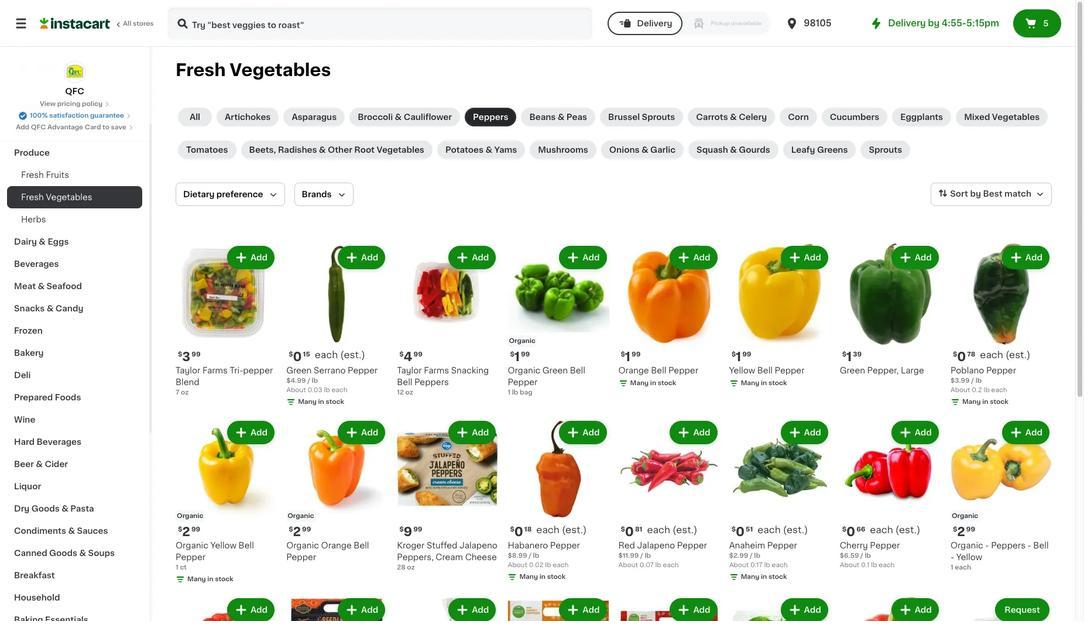 Task type: describe. For each thing, give the bounding box(es) containing it.
guarantee
[[90, 112, 124, 119]]

card
[[85, 124, 101, 131]]

& for meat & seafood
[[38, 282, 45, 290]]

lb right 0.07 at the bottom of the page
[[656, 562, 662, 569]]

0.03
[[308, 387, 322, 394]]

each (est.) inside $0.66 each (estimated) element
[[870, 525, 921, 535]]

pasta
[[70, 505, 94, 513]]

99 for kroger stuffed jalapeno peppers, cream cheese
[[414, 527, 423, 533]]

snacks
[[14, 305, 45, 313]]

taylor for 3
[[176, 367, 200, 375]]

lb right 0.1
[[872, 562, 878, 569]]

many down 0.02
[[520, 574, 538, 580]]

lb up 0.03
[[312, 378, 318, 384]]

$ up organic green bell pepper 1 lb bag
[[510, 351, 515, 358]]

each inside '$ 0 81 each (est.)'
[[647, 525, 670, 535]]

$0.81 each (estimated) element
[[619, 525, 720, 540]]

brands
[[302, 190, 332, 199]]

$ inside '$ 0 81 each (est.)'
[[621, 527, 625, 533]]

mixed vegetables
[[965, 113, 1040, 121]]

peas
[[567, 113, 587, 121]]

organic orange bell pepper
[[286, 542, 369, 562]]

lb up 0.2
[[976, 378, 982, 384]]

/ for habanero
[[529, 553, 532, 559]]

beans
[[530, 113, 556, 121]]

goods for canned
[[49, 549, 77, 557]]

thanksgiving link
[[7, 119, 142, 142]]

oz for 4
[[406, 389, 413, 396]]

many down "orange bell pepper"
[[630, 380, 649, 387]]

$ 9 99
[[400, 526, 423, 538]]

4
[[404, 351, 413, 363]]

$0.15 each (estimated) element
[[286, 350, 388, 365]]

eggplants
[[901, 113, 943, 121]]

lb right "0.17"
[[764, 562, 770, 569]]

pepper inside organic orange bell pepper
[[286, 554, 316, 562]]

instacart logo image
[[40, 16, 110, 30]]

beans & peas link
[[521, 108, 596, 126]]

$ inside $ 1 39
[[843, 351, 847, 358]]

& for dairy & eggs
[[39, 238, 46, 246]]

pepper inside organic yellow bell pepper 1 ct
[[176, 554, 206, 562]]

eggplants link
[[893, 108, 952, 126]]

in down poblano pepper $3.99 / lb about 0.2 lb each
[[983, 399, 989, 405]]

about for habanero
[[508, 562, 528, 569]]

all for all
[[190, 113, 200, 121]]

green for green serrano pepper $4.99 / lb about 0.03 lb each
[[286, 367, 312, 375]]

tomatoes
[[186, 146, 228, 154]]

peppers inside peppers link
[[473, 113, 509, 121]]

1 vertical spatial beverages
[[37, 438, 81, 446]]

eggs
[[48, 238, 69, 246]]

Best match Sort by field
[[931, 183, 1052, 206]]

$ 3 99
[[178, 351, 201, 363]]

12
[[397, 389, 404, 396]]

liquor link
[[7, 476, 142, 498]]

carrots
[[696, 113, 728, 121]]

many in stock down "0.17"
[[741, 574, 787, 580]]

in down yellow bell pepper
[[761, 380, 767, 387]]

bell inside taylor farms snacking bell peppers 12 oz
[[397, 378, 413, 387]]

orange inside organic orange bell pepper
[[321, 542, 352, 550]]

canned goods & soups
[[14, 549, 115, 557]]

seafood
[[47, 282, 82, 290]]

candy
[[56, 305, 83, 313]]

$ 2 99 for organic - peppers - bell - yellow
[[953, 526, 976, 538]]

sprouts link
[[861, 141, 911, 159]]

0 for $ 0 66
[[847, 526, 856, 538]]

vegetables up the artichokes at the top left
[[230, 61, 331, 78]]

peppers inside organic - peppers - bell - yellow 1 each
[[992, 542, 1026, 550]]

0.2
[[972, 387, 983, 394]]

fresh vegetables link
[[7, 186, 142, 208]]

each inside 'anaheim pepper $2.99 / lb about 0.17 lb each'
[[772, 562, 788, 569]]

pepper inside habanero pepper $8.99 / lb about 0.02 lb each
[[550, 542, 580, 550]]

each inside red jalapeno pepper $11.99 / lb about 0.07 lb each
[[663, 562, 679, 569]]

99 for orange bell pepper
[[632, 351, 641, 358]]

& inside "beets, radishes & other root vegetables" link
[[319, 146, 326, 154]]

lb up "0.17"
[[754, 553, 761, 559]]

all stores
[[123, 20, 154, 27]]

broccoli
[[358, 113, 393, 121]]

many in stock down "orange bell pepper"
[[630, 380, 677, 387]]

broccoli & cauliflower
[[358, 113, 452, 121]]

snacking
[[451, 367, 489, 375]]

$ inside $ 4 99
[[400, 351, 404, 358]]

farms for 3
[[203, 367, 228, 375]]

cucumbers
[[830, 113, 880, 121]]

pepper inside poblano pepper $3.99 / lb about 0.2 lb each
[[987, 367, 1017, 375]]

gourds
[[739, 146, 770, 154]]

thanksgiving
[[14, 126, 70, 135]]

$0.66 each (estimated) element
[[840, 525, 942, 540]]

pepper inside red jalapeno pepper $11.99 / lb about 0.07 lb each
[[677, 542, 707, 550]]

herbs
[[21, 216, 46, 224]]

broccoli & cauliflower link
[[350, 108, 460, 126]]

$0.18 each (estimated) element
[[508, 525, 609, 540]]

mixed vegetables link
[[956, 108, 1048, 126]]

jalapeno inside red jalapeno pepper $11.99 / lb about 0.07 lb each
[[637, 542, 675, 550]]

2 horizontal spatial -
[[1028, 542, 1032, 550]]

taylor farms tri-pepper blend 7 oz
[[176, 367, 273, 396]]

product group containing 3
[[176, 244, 277, 398]]

1 inside organic green bell pepper 1 lb bag
[[508, 389, 511, 396]]

pepper inside the cherry pepper $6.59 / lb about 0.1 lb each
[[870, 542, 900, 550]]

& for broccoli & cauliflower
[[395, 113, 402, 121]]

tri-
[[230, 367, 243, 375]]

5:15pm
[[967, 19, 1000, 28]]

anaheim pepper $2.99 / lb about 0.17 lb each
[[729, 542, 797, 569]]

many in stock down organic yellow bell pepper 1 ct
[[187, 576, 234, 583]]

each (est.) for habanero
[[537, 525, 587, 535]]

greens
[[817, 146, 848, 154]]

$ 0 66
[[843, 526, 866, 538]]

dairy
[[14, 238, 37, 246]]

wine link
[[7, 409, 142, 431]]

delivery for delivery by 4:55-5:15pm
[[888, 19, 926, 28]]

hard beverages link
[[7, 431, 142, 453]]

taylor for 4
[[397, 367, 422, 375]]

anaheim
[[729, 542, 766, 550]]

lb right 0.02
[[545, 562, 551, 569]]

in down "orange bell pepper"
[[651, 380, 657, 387]]

$ up organic orange bell pepper
[[289, 527, 293, 533]]

view pricing policy link
[[40, 100, 110, 109]]

about inside red jalapeno pepper $11.99 / lb about 0.07 lb each
[[619, 562, 638, 569]]

organic yellow bell pepper 1 ct
[[176, 542, 254, 571]]

delivery by 4:55-5:15pm link
[[870, 16, 1000, 30]]

99 for organic green bell pepper
[[521, 351, 530, 358]]

$2.99
[[729, 553, 749, 559]]

each inside 'element'
[[537, 525, 560, 535]]

99 for organic yellow bell pepper
[[191, 527, 200, 533]]

1 horizontal spatial yellow
[[729, 367, 756, 375]]

poblano pepper $3.99 / lb about 0.2 lb each
[[951, 367, 1017, 394]]

many down organic yellow bell pepper 1 ct
[[187, 576, 206, 583]]

0 for $ 0 15
[[293, 351, 302, 363]]

2 for organic yellow bell pepper
[[182, 526, 190, 538]]

many down 0.2
[[963, 399, 981, 405]]

organic inside organic orange bell pepper
[[286, 542, 319, 550]]

pricing
[[57, 101, 80, 107]]

81
[[635, 527, 643, 533]]

1 horizontal spatial -
[[986, 542, 989, 550]]

peppers inside taylor farms snacking bell peppers 12 oz
[[415, 378, 449, 387]]

hard
[[14, 438, 35, 446]]

potatoes & yams
[[446, 146, 517, 154]]

0 vertical spatial beverages
[[14, 260, 59, 268]]

/ inside red jalapeno pepper $11.99 / lb about 0.07 lb each
[[641, 553, 643, 559]]

100% satisfaction guarantee
[[30, 112, 124, 119]]

pepper inside organic green bell pepper 1 lb bag
[[508, 378, 538, 387]]

bell inside organic orange bell pepper
[[354, 542, 369, 550]]

$ up ct
[[178, 527, 182, 533]]

& for squash & gourds
[[730, 146, 737, 154]]

potatoes
[[446, 146, 484, 154]]

save
[[111, 124, 126, 131]]

stock down organic yellow bell pepper 1 ct
[[215, 576, 234, 583]]

0 for $ 0 81 each (est.)
[[625, 526, 634, 538]]

all stores link
[[40, 7, 155, 40]]

0 vertical spatial fresh vegetables
[[176, 61, 331, 78]]

dietary preference
[[183, 190, 263, 199]]

lb inside organic green bell pepper 1 lb bag
[[512, 389, 518, 396]]

pepper inside 'anaheim pepper $2.99 / lb about 0.17 lb each'
[[768, 542, 797, 550]]

$ 0 15
[[289, 351, 310, 363]]

peppers,
[[397, 554, 434, 562]]

stock down 'anaheim pepper $2.99 / lb about 0.17 lb each'
[[769, 574, 787, 580]]

15
[[303, 351, 310, 358]]

hard beverages
[[14, 438, 81, 446]]

prepared
[[14, 394, 53, 402]]

bell inside organic green bell pepper 1 lb bag
[[570, 367, 586, 375]]

vegetables inside mixed vegetables link
[[992, 113, 1040, 121]]

lb right 0.03
[[324, 387, 330, 394]]

cauliflower
[[404, 113, 452, 121]]

buy it again
[[33, 39, 82, 47]]

each inside habanero pepper $8.99 / lb about 0.02 lb each
[[553, 562, 569, 569]]

each (est.) for anaheim
[[758, 525, 808, 535]]

satisfaction
[[49, 112, 89, 119]]

farms for 4
[[424, 367, 449, 375]]

poblano
[[951, 367, 985, 375]]

/ for anaheim
[[750, 553, 753, 559]]

many down yellow bell pepper
[[741, 380, 760, 387]]

condiments & sauces
[[14, 527, 108, 535]]

snacks & candy link
[[7, 297, 142, 320]]

(est.) for green serrano pepper
[[340, 350, 365, 360]]

$11.99
[[619, 553, 639, 559]]

yams
[[495, 146, 517, 154]]

many in stock down 0.2
[[963, 399, 1009, 405]]

in down 0.03
[[318, 399, 324, 405]]

stuffed
[[427, 542, 458, 550]]

taylor farms snacking bell peppers 12 oz
[[397, 367, 489, 396]]

$ 0 51
[[732, 526, 753, 538]]

household link
[[7, 587, 142, 609]]

sort by
[[951, 190, 981, 198]]

(est.) for habanero pepper
[[562, 525, 587, 535]]

0 vertical spatial fresh
[[176, 61, 226, 78]]

many in stock down 0.03
[[298, 399, 344, 405]]

stock down poblano pepper $3.99 / lb about 0.2 lb each
[[990, 399, 1009, 405]]

liquor
[[14, 483, 41, 491]]

radishes
[[278, 146, 317, 154]]

view pricing policy
[[40, 101, 103, 107]]

99 for taylor farms snacking bell peppers
[[414, 351, 423, 358]]

many in stock down 0.02
[[520, 574, 566, 580]]

produce
[[14, 149, 50, 157]]

beer
[[14, 460, 34, 468]]

lb up 0.07 at the bottom of the page
[[645, 553, 651, 559]]

(est.) inside '$ 0 81 each (est.)'
[[673, 525, 698, 535]]

about for poblano
[[951, 387, 971, 394]]

$ inside $ 3 99
[[178, 351, 182, 358]]



Task type: vqa. For each thing, say whether or not it's contained in the screenshot.


Task type: locate. For each thing, give the bounding box(es) containing it.
each (est.) up poblano pepper $3.99 / lb about 0.2 lb each
[[980, 350, 1031, 360]]

sprouts
[[642, 113, 675, 121], [869, 146, 903, 154]]

$ 2 99 up organic yellow bell pepper 1 ct
[[178, 526, 200, 538]]

0 horizontal spatial jalapeno
[[460, 542, 498, 550]]

5 button
[[1014, 9, 1062, 37]]

2 vertical spatial fresh
[[21, 193, 44, 201]]

/ up "0.17"
[[750, 553, 753, 559]]

leafy greens link
[[783, 141, 856, 159]]

about inside habanero pepper $8.99 / lb about 0.02 lb each
[[508, 562, 528, 569]]

1 horizontal spatial $ 1 99
[[621, 351, 641, 363]]

about inside "green serrano pepper $4.99 / lb about 0.03 lb each"
[[286, 387, 306, 394]]

kroger stuffed jalapeno peppers, cream cheese 28 oz
[[397, 542, 498, 571]]

0 for $ 0 78
[[958, 351, 966, 363]]

about down $6.59
[[840, 562, 860, 569]]

many in stock down yellow bell pepper
[[741, 380, 787, 387]]

stock down "orange bell pepper"
[[658, 380, 677, 387]]

$ 2 99
[[178, 526, 200, 538], [289, 526, 311, 538], [953, 526, 976, 538]]

farms left tri-
[[203, 367, 228, 375]]

1 vertical spatial fresh
[[21, 171, 44, 179]]

each (est.) up "serrano" at the left of the page
[[315, 350, 365, 360]]

organic inside organic - peppers - bell - yellow 1 each
[[951, 542, 984, 550]]

vegetables up herbs link
[[46, 193, 92, 201]]

/ up 0.03
[[308, 378, 310, 384]]

1 vertical spatial yellow
[[211, 542, 237, 550]]

0 inside 'element'
[[515, 526, 523, 538]]

product group containing 4
[[397, 244, 499, 398]]

organic green bell pepper 1 lb bag
[[508, 367, 586, 396]]

add button
[[228, 247, 274, 268], [339, 247, 384, 268], [450, 247, 495, 268], [561, 247, 606, 268], [671, 247, 717, 268], [782, 247, 827, 268], [893, 247, 938, 268], [1004, 247, 1049, 268], [228, 422, 274, 443], [339, 422, 384, 443], [450, 422, 495, 443], [561, 422, 606, 443], [671, 422, 717, 443], [782, 422, 827, 443], [893, 422, 938, 443], [1004, 422, 1049, 443], [228, 600, 274, 621], [339, 600, 384, 621], [450, 600, 495, 621], [561, 600, 606, 621], [671, 600, 717, 621], [782, 600, 827, 621], [893, 600, 938, 621]]

99 up organic - peppers - bell - yellow 1 each
[[967, 527, 976, 533]]

99 right the 9
[[414, 527, 423, 533]]

wine
[[14, 416, 35, 424]]

/ down habanero
[[529, 553, 532, 559]]

squash & gourds
[[697, 146, 770, 154]]

by inside the 'delivery by 4:55-5:15pm' 'link'
[[928, 19, 940, 28]]

in down organic yellow bell pepper 1 ct
[[208, 576, 214, 583]]

pepper inside "green serrano pepper $4.99 / lb about 0.03 lb each"
[[348, 367, 378, 375]]

(est.) for poblano pepper
[[1006, 350, 1031, 360]]

2 for organic orange bell pepper
[[293, 526, 301, 538]]

mixed
[[965, 113, 991, 121]]

$ up organic - peppers - bell - yellow 1 each
[[953, 527, 958, 533]]

1 jalapeno from the left
[[460, 542, 498, 550]]

/ up 0.1
[[861, 553, 864, 559]]

each (est.) inside $0.18 each (estimated) 'element'
[[537, 525, 587, 535]]

1 taylor from the left
[[176, 367, 200, 375]]

sprouts up garlic
[[642, 113, 675, 121]]

kroger
[[397, 542, 425, 550]]

preference
[[217, 190, 263, 199]]

0 horizontal spatial qfc
[[31, 124, 46, 131]]

fresh vegetables up the artichokes at the top left
[[176, 61, 331, 78]]

0 vertical spatial goods
[[31, 505, 60, 513]]

1 farms from the left
[[203, 367, 228, 375]]

0 horizontal spatial peppers
[[415, 378, 449, 387]]

beets, radishes & other root vegetables
[[249, 146, 424, 154]]

squash & gourds link
[[689, 141, 779, 159]]

99 up organic yellow bell pepper 1 ct
[[191, 527, 200, 533]]

0 vertical spatial all
[[123, 20, 131, 27]]

$ 1 99 for organic green bell pepper
[[510, 351, 530, 363]]

$ up 12
[[400, 351, 404, 358]]

vegetables inside "beets, radishes & other root vegetables" link
[[377, 146, 424, 154]]

2 taylor from the left
[[397, 367, 422, 375]]

$ up yellow bell pepper
[[732, 351, 736, 358]]

each (est.) inside $0.78 each (estimated) element
[[980, 350, 1031, 360]]

buy
[[33, 39, 49, 47]]

(est.) up "serrano" at the left of the page
[[340, 350, 365, 360]]

qfc
[[65, 87, 84, 95], [31, 124, 46, 131]]

fresh vegetables
[[176, 61, 331, 78], [21, 193, 92, 201]]

bell inside organic yellow bell pepper 1 ct
[[239, 542, 254, 550]]

1 horizontal spatial orange
[[619, 367, 649, 375]]

habanero pepper $8.99 / lb about 0.02 lb each
[[508, 542, 580, 569]]

goods up condiments
[[31, 505, 60, 513]]

& for onions & garlic
[[642, 146, 649, 154]]

99 for organic - peppers - bell - yellow
[[967, 527, 976, 533]]

each inside organic - peppers - bell - yellow 1 each
[[955, 565, 972, 571]]

1 inside organic yellow bell pepper 1 ct
[[176, 565, 178, 571]]

lb
[[312, 378, 318, 384], [976, 378, 982, 384], [324, 387, 330, 394], [984, 387, 990, 394], [512, 389, 518, 396], [533, 553, 539, 559], [645, 553, 651, 559], [754, 553, 761, 559], [865, 553, 871, 559], [545, 562, 551, 569], [656, 562, 662, 569], [764, 562, 770, 569], [872, 562, 878, 569]]

all left stores
[[123, 20, 131, 27]]

$ inside the '$ 0 78'
[[953, 351, 958, 358]]

qfc link
[[64, 61, 86, 97]]

100% satisfaction guarantee button
[[18, 109, 131, 121]]

(est.) for anaheim pepper
[[783, 525, 808, 535]]

0 horizontal spatial by
[[928, 19, 940, 28]]

$ 0 18
[[510, 526, 532, 538]]

0 horizontal spatial fresh vegetables
[[21, 193, 92, 201]]

& inside beer & cider link
[[36, 460, 43, 468]]

dry goods & pasta
[[14, 505, 94, 513]]

request
[[1005, 606, 1041, 614]]

4:55-
[[942, 19, 967, 28]]

beverages down dairy & eggs
[[14, 260, 59, 268]]

78
[[968, 351, 976, 358]]

1 horizontal spatial delivery
[[888, 19, 926, 28]]

each (est.) up habanero pepper $8.99 / lb about 0.02 lb each
[[537, 525, 587, 535]]

1 horizontal spatial green
[[543, 367, 568, 375]]

mushrooms link
[[530, 141, 597, 159]]

(est.) inside $0.18 each (estimated) 'element'
[[562, 525, 587, 535]]

1 $ 1 99 from the left
[[510, 351, 530, 363]]

1 $ 2 99 from the left
[[178, 526, 200, 538]]

condiments
[[14, 527, 66, 535]]

$0.51 each (estimated) element
[[729, 525, 831, 540]]

bell inside organic - peppers - bell - yellow 1 each
[[1034, 542, 1049, 550]]

99 inside $ 9 99
[[414, 527, 423, 533]]

2 horizontal spatial $ 2 99
[[953, 526, 976, 538]]

taylor up blend
[[176, 367, 200, 375]]

/ for poblano
[[972, 378, 974, 384]]

$
[[178, 351, 182, 358], [289, 351, 293, 358], [400, 351, 404, 358], [510, 351, 515, 358], [621, 351, 625, 358], [732, 351, 736, 358], [843, 351, 847, 358], [953, 351, 958, 358], [178, 527, 182, 533], [289, 527, 293, 533], [400, 527, 404, 533], [510, 527, 515, 533], [621, 527, 625, 533], [732, 527, 736, 533], [843, 527, 847, 533], [953, 527, 958, 533]]

organic - peppers - bell - yellow 1 each
[[951, 542, 1049, 571]]

stock down yellow bell pepper
[[769, 380, 787, 387]]

fresh for fresh fruits
[[21, 193, 44, 201]]

by for sort
[[971, 190, 981, 198]]

2 for organic - peppers - bell - yellow
[[958, 526, 966, 538]]

produce link
[[7, 142, 142, 164]]

1 green from the left
[[286, 367, 312, 375]]

many down 0.03
[[298, 399, 317, 405]]

1 vertical spatial orange
[[321, 542, 352, 550]]

organic
[[509, 338, 536, 344], [508, 367, 541, 375], [177, 513, 203, 520], [288, 513, 314, 520], [952, 513, 979, 520], [176, 542, 208, 550], [286, 542, 319, 550], [951, 542, 984, 550]]

orange bell pepper
[[619, 367, 699, 375]]

99 for yellow bell pepper
[[743, 351, 752, 358]]

2 up organic orange bell pepper
[[293, 526, 301, 538]]

$ 2 99 up organic orange bell pepper
[[289, 526, 311, 538]]

/ for cherry
[[861, 553, 864, 559]]

2 vertical spatial yellow
[[957, 554, 983, 562]]

$ 1 99 up organic green bell pepper 1 lb bag
[[510, 351, 530, 363]]

each (est.) inside the $0.15 each (estimated) element
[[315, 350, 365, 360]]

dry goods & pasta link
[[7, 498, 142, 520]]

delivery inside 'link'
[[888, 19, 926, 28]]

2 horizontal spatial peppers
[[992, 542, 1026, 550]]

0 horizontal spatial -
[[951, 554, 955, 562]]

about down $3.99
[[951, 387, 971, 394]]

$ inside $ 0 66
[[843, 527, 847, 533]]

yellow inside organic yellow bell pepper 1 ct
[[211, 542, 237, 550]]

each inside "green serrano pepper $4.99 / lb about 0.03 lb each"
[[332, 387, 348, 394]]

2 green from the left
[[543, 367, 568, 375]]

oz inside taylor farms snacking bell peppers 12 oz
[[406, 389, 413, 396]]

& for potatoes & yams
[[486, 146, 493, 154]]

$ 1 99 for orange bell pepper
[[621, 351, 641, 363]]

0 vertical spatial peppers
[[473, 113, 509, 121]]

1 horizontal spatial farms
[[424, 367, 449, 375]]

$ up kroger
[[400, 527, 404, 533]]

all
[[123, 20, 131, 27], [190, 113, 200, 121]]

beer & cider
[[14, 460, 68, 468]]

(est.) for cherry pepper
[[896, 525, 921, 535]]

& for snacks & candy
[[47, 305, 54, 313]]

onions
[[610, 146, 640, 154]]

66
[[857, 527, 866, 533]]

& for beer & cider
[[36, 460, 43, 468]]

/ inside 'anaheim pepper $2.99 / lb about 0.17 lb each'
[[750, 553, 753, 559]]

3 green from the left
[[840, 367, 866, 375]]

goods for dry
[[31, 505, 60, 513]]

/ up 0.2
[[972, 378, 974, 384]]

bakery link
[[7, 342, 142, 364]]

serrano
[[314, 367, 346, 375]]

2 jalapeno from the left
[[637, 542, 675, 550]]

about down $8.99
[[508, 562, 528, 569]]

1 inside organic - peppers - bell - yellow 1 each
[[951, 565, 954, 571]]

99 for organic orange bell pepper
[[302, 527, 311, 533]]

0 horizontal spatial green
[[286, 367, 312, 375]]

0 horizontal spatial all
[[123, 20, 131, 27]]

0 horizontal spatial $ 1 99
[[510, 351, 530, 363]]

& left candy
[[47, 305, 54, 313]]

99 up organic green bell pepper 1 lb bag
[[521, 351, 530, 358]]

oz inside taylor farms tri-pepper blend 7 oz
[[181, 389, 189, 396]]

& left "peas"
[[558, 113, 565, 121]]

vegetables inside fresh vegetables link
[[46, 193, 92, 201]]

stock down "green serrano pepper $4.99 / lb about 0.03 lb each"
[[326, 399, 344, 405]]

0 horizontal spatial sprouts
[[642, 113, 675, 121]]

0 left 51
[[736, 526, 745, 538]]

product group
[[176, 244, 277, 398], [286, 244, 388, 409], [397, 244, 499, 398], [508, 244, 609, 398], [619, 244, 720, 391], [729, 244, 831, 391], [840, 244, 942, 377], [951, 244, 1052, 409], [176, 419, 277, 587], [286, 419, 388, 563], [397, 419, 499, 573], [508, 419, 609, 585], [619, 419, 720, 571], [729, 419, 831, 585], [840, 419, 942, 571], [951, 419, 1052, 573], [176, 596, 277, 621], [286, 596, 388, 621], [397, 596, 499, 621], [508, 596, 609, 621], [619, 596, 720, 621], [729, 596, 831, 621], [840, 596, 942, 621], [951, 596, 1052, 621]]

all inside 'link'
[[190, 113, 200, 121]]

$ 1 99 for yellow bell pepper
[[732, 351, 752, 363]]

1 horizontal spatial jalapeno
[[637, 542, 675, 550]]

meat
[[14, 282, 36, 290]]

& inside canned goods & soups link
[[79, 549, 86, 557]]

lb up 0.02
[[533, 553, 539, 559]]

None search field
[[167, 7, 593, 40]]

delivery for delivery
[[637, 19, 673, 28]]

& inside condiments & sauces link
[[68, 527, 75, 535]]

all for all stores
[[123, 20, 131, 27]]

(est.) inside the $0.15 each (estimated) element
[[340, 350, 365, 360]]

& inside snacks & candy link
[[47, 305, 54, 313]]

farms inside taylor farms tri-pepper blend 7 oz
[[203, 367, 228, 375]]

taylor inside taylor farms snacking bell peppers 12 oz
[[397, 367, 422, 375]]

deli link
[[7, 364, 142, 386]]

yellow inside organic - peppers - bell - yellow 1 each
[[957, 554, 983, 562]]

0 horizontal spatial delivery
[[637, 19, 673, 28]]

fresh up herbs
[[21, 193, 44, 201]]

corn
[[788, 113, 809, 121]]

1 2 from the left
[[182, 526, 190, 538]]

asparagus link
[[284, 108, 345, 126]]

oz right 28
[[407, 565, 415, 571]]

& left sauces on the bottom of the page
[[68, 527, 75, 535]]

oz for 3
[[181, 389, 189, 396]]

0 horizontal spatial orange
[[321, 542, 352, 550]]

qfc down '100%'
[[31, 124, 46, 131]]

1 vertical spatial qfc
[[31, 124, 46, 131]]

$ left 81
[[621, 527, 625, 533]]

about inside the cherry pepper $6.59 / lb about 0.1 lb each
[[840, 562, 860, 569]]

bag
[[520, 389, 533, 396]]

about down $2.99
[[729, 562, 749, 569]]

each inside the cherry pepper $6.59 / lb about 0.1 lb each
[[879, 562, 895, 569]]

service type group
[[608, 12, 771, 35]]

by right sort
[[971, 190, 981, 198]]

2 $ 2 99 from the left
[[289, 526, 311, 538]]

1 horizontal spatial $ 2 99
[[289, 526, 311, 538]]

by inside "best match sort by" field
[[971, 190, 981, 198]]

1 horizontal spatial by
[[971, 190, 981, 198]]

recipes link
[[7, 97, 142, 119]]

1 vertical spatial sprouts
[[869, 146, 903, 154]]

& for beans & peas
[[558, 113, 565, 121]]

yellow
[[729, 367, 756, 375], [211, 542, 237, 550], [957, 554, 983, 562]]

organic inside organic green bell pepper 1 lb bag
[[508, 367, 541, 375]]

0 vertical spatial qfc
[[65, 87, 84, 95]]

2 horizontal spatial yellow
[[957, 554, 983, 562]]

policy
[[82, 101, 103, 107]]

1 horizontal spatial peppers
[[473, 113, 509, 121]]

1 vertical spatial fresh vegetables
[[21, 193, 92, 201]]

jalapeno up cheese
[[460, 542, 498, 550]]

taylor down 4
[[397, 367, 422, 375]]

3 $ 2 99 from the left
[[953, 526, 976, 538]]

each inside poblano pepper $3.99 / lb about 0.2 lb each
[[992, 387, 1008, 394]]

& inside onions & garlic link
[[642, 146, 649, 154]]

$ inside $ 0 15
[[289, 351, 293, 358]]

frozen
[[14, 327, 43, 335]]

(est.)
[[340, 350, 365, 360], [1006, 350, 1031, 360], [562, 525, 587, 535], [673, 525, 698, 535], [783, 525, 808, 535], [896, 525, 921, 535]]

1 horizontal spatial qfc
[[65, 87, 84, 95]]

0 horizontal spatial taylor
[[176, 367, 200, 375]]

about for anaheim
[[729, 562, 749, 569]]

each (est.) inside $0.51 each (estimated) element
[[758, 525, 808, 535]]

by for delivery
[[928, 19, 940, 28]]

peppers
[[473, 113, 509, 121], [415, 378, 449, 387], [992, 542, 1026, 550]]

(est.) up poblano pepper $3.99 / lb about 0.2 lb each
[[1006, 350, 1031, 360]]

1 horizontal spatial taylor
[[397, 367, 422, 375]]

& inside "beans & peas" link
[[558, 113, 565, 121]]

2 $ 1 99 from the left
[[621, 351, 641, 363]]

& for condiments & sauces
[[68, 527, 75, 535]]

about for cherry
[[840, 562, 860, 569]]

0 left 18
[[515, 526, 523, 538]]

0 inside '$ 0 81 each (est.)'
[[625, 526, 634, 538]]

fresh for produce
[[21, 171, 44, 179]]

0 horizontal spatial 2
[[182, 526, 190, 538]]

habanero
[[508, 542, 548, 550]]

frozen link
[[7, 320, 142, 342]]

organic inside organic yellow bell pepper 1 ct
[[176, 542, 208, 550]]

all up tomatoes link
[[190, 113, 200, 121]]

each (est.) for poblano
[[980, 350, 1031, 360]]

brands button
[[294, 183, 353, 206]]

0 for $ 0 51
[[736, 526, 745, 538]]

& inside potatoes & yams link
[[486, 146, 493, 154]]

dairy & eggs link
[[7, 231, 142, 253]]

0 vertical spatial sprouts
[[642, 113, 675, 121]]

vegetables
[[230, 61, 331, 78], [992, 113, 1040, 121], [377, 146, 424, 154], [46, 193, 92, 201]]

qfc up view pricing policy link
[[65, 87, 84, 95]]

$ left 18
[[510, 527, 515, 533]]

$ inside the '$ 0 18'
[[510, 527, 515, 533]]

& right beer
[[36, 460, 43, 468]]

dietary
[[183, 190, 215, 199]]

& left pasta
[[62, 505, 68, 513]]

delivery inside button
[[637, 19, 673, 28]]

1 vertical spatial peppers
[[415, 378, 449, 387]]

(est.) up habanero pepper $8.99 / lb about 0.02 lb each
[[562, 525, 587, 535]]

green for green pepper, large
[[840, 367, 866, 375]]

2 2 from the left
[[293, 526, 301, 538]]

lists link
[[7, 55, 142, 78]]

$ up "orange bell pepper"
[[621, 351, 625, 358]]

/ inside habanero pepper $8.99 / lb about 0.02 lb each
[[529, 553, 532, 559]]

fresh up all 'link'
[[176, 61, 226, 78]]

cherry
[[840, 542, 868, 550]]

each (est.) right 66
[[870, 525, 921, 535]]

2 horizontal spatial 2
[[958, 526, 966, 538]]

in down 0.02
[[540, 574, 546, 580]]

$ 2 99 up organic - peppers - bell - yellow 1 each
[[953, 526, 976, 538]]

99 for taylor farms tri-pepper blend
[[192, 351, 201, 358]]

& for carrots & celery
[[730, 113, 737, 121]]

0 horizontal spatial farms
[[203, 367, 228, 375]]

99 inside $ 4 99
[[414, 351, 423, 358]]

oz right 7
[[181, 389, 189, 396]]

99 up yellow bell pepper
[[743, 351, 752, 358]]

2 horizontal spatial green
[[840, 367, 866, 375]]

18
[[525, 527, 532, 533]]

/ inside poblano pepper $3.99 / lb about 0.2 lb each
[[972, 378, 974, 384]]

leafy
[[792, 146, 815, 154]]

Search field
[[169, 8, 592, 39]]

taylor inside taylor farms tri-pepper blend 7 oz
[[176, 367, 200, 375]]

qfc logo image
[[64, 61, 86, 83]]

1 horizontal spatial fresh vegetables
[[176, 61, 331, 78]]

green inside "green serrano pepper $4.99 / lb about 0.03 lb each"
[[286, 367, 312, 375]]

1 horizontal spatial all
[[190, 113, 200, 121]]

2 up organic - peppers - bell - yellow 1 each
[[958, 526, 966, 538]]

1 vertical spatial goods
[[49, 549, 77, 557]]

cucumbers link
[[822, 108, 888, 126]]

(est.) inside $0.66 each (estimated) element
[[896, 525, 921, 535]]

red
[[619, 542, 635, 550]]

stock down habanero pepper $8.99 / lb about 0.02 lb each
[[547, 574, 566, 580]]

deli
[[14, 371, 31, 379]]

$ left 66
[[843, 527, 847, 533]]

farms left snacking
[[424, 367, 449, 375]]

& inside meat & seafood link
[[38, 282, 45, 290]]

snacks & candy
[[14, 305, 83, 313]]

$ 2 99 for organic orange bell pepper
[[289, 526, 311, 538]]

fresh fruits link
[[7, 164, 142, 186]]

& inside squash & gourds link
[[730, 146, 737, 154]]

2 horizontal spatial $ 1 99
[[732, 351, 752, 363]]

0.17
[[751, 562, 763, 569]]

onions & garlic
[[610, 146, 676, 154]]

1 vertical spatial by
[[971, 190, 981, 198]]

0 vertical spatial yellow
[[729, 367, 756, 375]]

oz inside the kroger stuffed jalapeno peppers, cream cheese 28 oz
[[407, 565, 415, 571]]

dry
[[14, 505, 29, 513]]

herbs link
[[7, 208, 142, 231]]

$ left 51
[[732, 527, 736, 533]]

0 vertical spatial orange
[[619, 367, 649, 375]]

fresh vegetables inside fresh vegetables link
[[21, 193, 92, 201]]

$ inside $ 0 51
[[732, 527, 736, 533]]

green inside organic green bell pepper 1 lb bag
[[543, 367, 568, 375]]

/ inside "green serrano pepper $4.99 / lb about 0.03 lb each"
[[308, 378, 310, 384]]

1
[[515, 351, 520, 363], [625, 351, 631, 363], [736, 351, 741, 363], [847, 351, 852, 363], [508, 389, 511, 396], [176, 565, 178, 571], [951, 565, 954, 571]]

0 vertical spatial by
[[928, 19, 940, 28]]

$8.99
[[508, 553, 527, 559]]

2 vertical spatial peppers
[[992, 542, 1026, 550]]

many down "0.17"
[[741, 574, 760, 580]]

$ 2 99 for organic yellow bell pepper
[[178, 526, 200, 538]]

99 up organic orange bell pepper
[[302, 527, 311, 533]]

$ inside $ 9 99
[[400, 527, 404, 533]]

other
[[328, 146, 352, 154]]

3 $ 1 99 from the left
[[732, 351, 752, 363]]

about inside 'anaheim pepper $2.99 / lb about 0.17 lb each'
[[729, 562, 749, 569]]

beverages up the cider on the left
[[37, 438, 81, 446]]

each (est.) for green
[[315, 350, 365, 360]]

vegetables down "broccoli & cauliflower"
[[377, 146, 424, 154]]

0 horizontal spatial $ 2 99
[[178, 526, 200, 538]]

1 horizontal spatial 2
[[293, 526, 301, 538]]

& inside dry goods & pasta 'link'
[[62, 505, 68, 513]]

prepared foods link
[[7, 386, 142, 409]]

0 horizontal spatial yellow
[[211, 542, 237, 550]]

1 horizontal spatial sprouts
[[869, 146, 903, 154]]

product group containing 9
[[397, 419, 499, 573]]

cherry pepper $6.59 / lb about 0.1 lb each
[[840, 542, 900, 569]]

canned goods & soups link
[[7, 542, 142, 565]]

in down "0.17"
[[761, 574, 767, 580]]

jalapeno inside the kroger stuffed jalapeno peppers, cream cheese 28 oz
[[460, 542, 498, 550]]

lb up 0.1
[[865, 553, 871, 559]]

$0.78 each (estimated) element
[[951, 350, 1052, 365]]

& inside carrots & celery link
[[730, 113, 737, 121]]

0
[[293, 351, 302, 363], [958, 351, 966, 363], [515, 526, 523, 538], [625, 526, 634, 538], [736, 526, 745, 538], [847, 526, 856, 538]]

& left gourds at the right of the page
[[730, 146, 737, 154]]

condiments & sauces link
[[7, 520, 142, 542]]

about inside poblano pepper $3.99 / lb about 0.2 lb each
[[951, 387, 971, 394]]

recipes
[[14, 104, 48, 112]]

product group containing request
[[951, 596, 1052, 621]]

2 farms from the left
[[424, 367, 449, 375]]

(est.) inside $0.51 each (estimated) element
[[783, 525, 808, 535]]

2 up ct
[[182, 526, 190, 538]]

& right broccoli
[[395, 113, 402, 121]]

$ up blend
[[178, 351, 182, 358]]

/ up 0.07 at the bottom of the page
[[641, 553, 643, 559]]

farms inside taylor farms snacking bell peppers 12 oz
[[424, 367, 449, 375]]

oz right 12
[[406, 389, 413, 396]]

(est.) inside $0.78 each (estimated) element
[[1006, 350, 1031, 360]]

3 2 from the left
[[958, 526, 966, 538]]

lb right 0.2
[[984, 387, 990, 394]]

farms
[[203, 367, 228, 375], [424, 367, 449, 375]]

/ inside the cherry pepper $6.59 / lb about 0.1 lb each
[[861, 553, 864, 559]]

1 vertical spatial all
[[190, 113, 200, 121]]

& inside dairy & eggs link
[[39, 238, 46, 246]]

0 for $ 0 18
[[515, 526, 523, 538]]

oz
[[181, 389, 189, 396], [406, 389, 413, 396], [407, 565, 415, 571]]



